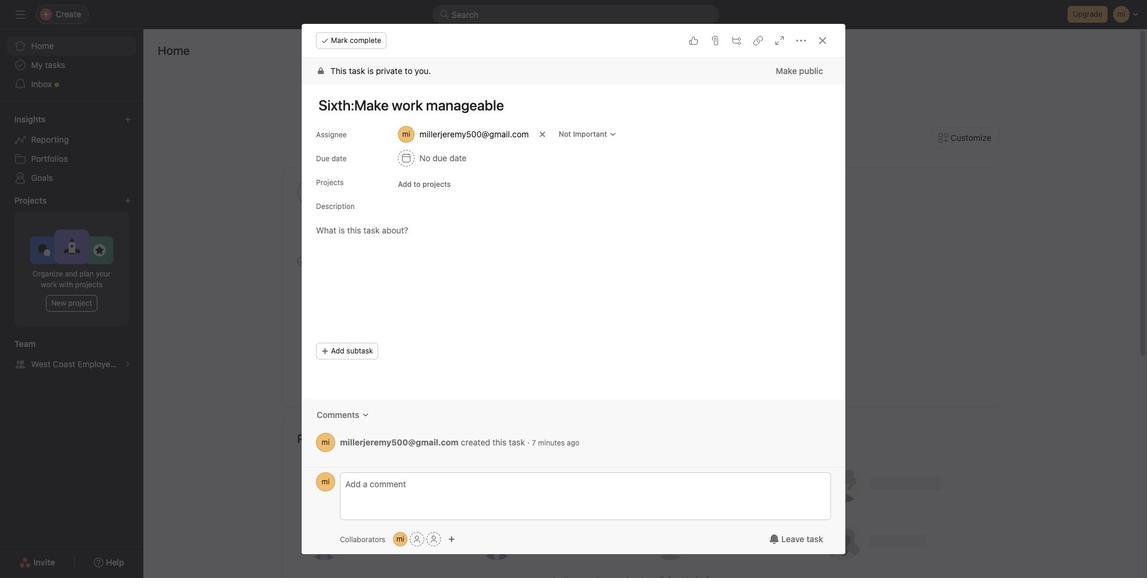 Task type: locate. For each thing, give the bounding box(es) containing it.
add profile photo image
[[297, 178, 326, 207]]

more actions for this task image
[[797, 36, 806, 45]]

hide sidebar image
[[16, 10, 25, 19]]

prominent image
[[440, 10, 450, 19]]

projects element
[[0, 190, 143, 334]]

remove assignee image
[[539, 131, 547, 138]]

main content
[[302, 58, 846, 468]]

copy task link image
[[754, 36, 763, 45]]

add or remove collaborators image
[[393, 533, 408, 547], [448, 536, 456, 543]]

close task pane image
[[818, 36, 828, 45]]

Task Name text field
[[308, 91, 832, 119]]

1 horizontal spatial add or remove collaborators image
[[448, 536, 456, 543]]

Mark complete checkbox
[[295, 255, 309, 269]]

list item
[[666, 210, 696, 240]]

attachments: add a file to this task,  sixth:make work manageable image
[[711, 36, 720, 45]]

mark complete image
[[295, 255, 309, 269]]

0 likes. click to like this task image
[[689, 36, 699, 45]]

insights element
[[0, 109, 143, 190]]



Task type: vqa. For each thing, say whether or not it's contained in the screenshot.
the Projects element
yes



Task type: describe. For each thing, give the bounding box(es) containing it.
teams element
[[0, 334, 143, 377]]

open user profile image
[[316, 433, 335, 453]]

open user profile image
[[316, 473, 335, 492]]

full screen image
[[775, 36, 785, 45]]

add subtask image
[[732, 36, 742, 45]]

0 horizontal spatial add or remove collaborators image
[[393, 533, 408, 547]]

global element
[[0, 29, 143, 101]]

sixth:make work manageable dialog
[[302, 24, 846, 555]]

comments image
[[362, 412, 369, 419]]



